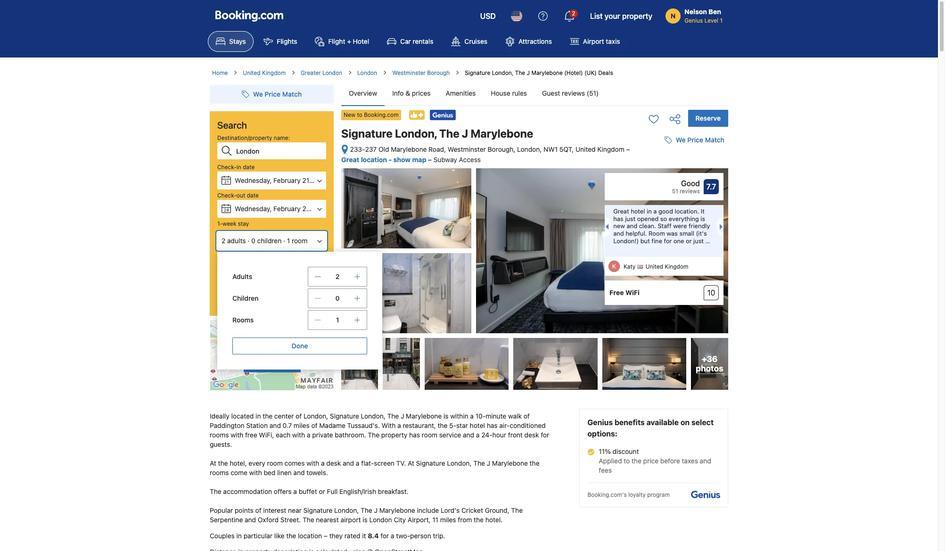 Task type: vqa. For each thing, say whether or not it's contained in the screenshot.
the top just
yes



Task type: locate. For each thing, give the bounding box(es) containing it.
great
[[341, 155, 359, 164], [614, 208, 629, 215]]

2024 right '28,'
[[314, 205, 330, 213]]

westminster inside 233-237 old marylebone road, westminster borough, london, nw1 5qt, united kingdom – great location - show map – subway access
[[448, 145, 486, 153]]

0 vertical spatial 0
[[251, 237, 255, 245]]

in up check-out date
[[237, 164, 241, 171]]

1 vertical spatial just
[[694, 237, 704, 245]]

1 vertical spatial price
[[688, 136, 704, 144]]

1 vertical spatial check-
[[217, 192, 237, 199]]

1 horizontal spatial we price match
[[676, 136, 725, 144]]

ideally located in the center of london, signature london, the j marylebone is within a 10-minute walk of paddington station and 0.7 miles of madame tussaud's. with a restaurant, the 5-star hotel has air-conditioned rooms with free wifi, each with a private bathroom. the property has room service and a 24-hour front desk for guests. at the hotel, every room comes with a desk and a flat-screen tv. at signature london, the j marylebone the rooms come with bed linen and towels. the accommodation offers a buffet or full english/irish breakfast. popular points of interest near signature london, the j marylebone include lord's cricket ground, the serpentine and oxford street. the nearest airport is london city airport, 11 miles from the hotel.
[[210, 412, 551, 524]]

hotel
[[631, 208, 645, 215], [470, 422, 485, 430]]

1 vertical spatial we
[[676, 136, 686, 144]]

2 horizontal spatial kingdom
[[665, 263, 689, 270]]

for down conditioned
[[541, 431, 550, 439]]

2 vertical spatial has
[[409, 431, 420, 439]]

1 february from the top
[[274, 176, 301, 184]]

1 vertical spatial wednesday,
[[235, 205, 272, 213]]

0 horizontal spatial great
[[341, 155, 359, 164]]

check- for out
[[217, 192, 237, 199]]

2 horizontal spatial 1
[[720, 17, 723, 24]]

wednesday, up out
[[235, 176, 272, 184]]

1 vertical spatial is
[[444, 412, 449, 420]]

english/irish
[[340, 488, 376, 496]]

miles right 0.7
[[294, 422, 310, 430]]

february left '28,'
[[274, 205, 301, 213]]

and right taxes on the bottom right of the page
[[700, 457, 711, 465]]

1 horizontal spatial to
[[624, 457, 630, 465]]

access
[[459, 155, 481, 164]]

1 at from the left
[[210, 459, 216, 467]]

with
[[231, 431, 243, 439], [292, 431, 305, 439], [307, 459, 319, 467], [249, 469, 262, 477]]

0 horizontal spatial match
[[282, 90, 302, 98]]

good
[[659, 208, 673, 215]]

is left within
[[444, 412, 449, 420]]

0 horizontal spatial 0
[[251, 237, 255, 245]]

marylebone up city
[[379, 507, 415, 515]]

1 vertical spatial great
[[614, 208, 629, 215]]

0 vertical spatial 1
[[720, 17, 723, 24]]

benefits
[[615, 418, 645, 427]]

&
[[406, 89, 410, 97]]

1 vertical spatial miles
[[440, 516, 456, 524]]

the up road,
[[440, 127, 460, 140]]

1 up done button
[[336, 316, 339, 324]]

one
[[674, 237, 684, 245]]

each
[[276, 431, 291, 439]]

we price match down united kingdom link
[[253, 90, 302, 98]]

1 horizontal spatial westminster
[[448, 145, 486, 153]]

0 horizontal spatial to
[[357, 111, 363, 118]]

2024 for wednesday, february 28, 2024
[[314, 205, 330, 213]]

trip.
[[433, 532, 445, 540]]

reviews left the (51)
[[562, 89, 585, 97]]

free
[[610, 289, 624, 297]]

1 vertical spatial kingdom
[[598, 145, 625, 153]]

borough,
[[488, 145, 516, 153]]

11
[[433, 516, 439, 524]]

– right map
[[428, 155, 432, 164]]

1 horizontal spatial kingdom
[[598, 145, 625, 153]]

marylebone up show
[[391, 145, 427, 153]]

helpful.
[[626, 230, 647, 237]]

Where are you going? field
[[232, 142, 326, 159]]

0 horizontal spatial we price match button
[[238, 86, 306, 103]]

0 horizontal spatial 1
[[287, 237, 290, 245]]

at down guests. on the left bottom of page
[[210, 459, 216, 467]]

is right 'airport'
[[363, 516, 368, 524]]

wednesday, up stay
[[235, 205, 272, 213]]

and right previous image
[[614, 230, 624, 237]]

we inside search section
[[253, 90, 263, 98]]

amenities
[[446, 89, 476, 97]]

1 vertical spatial united kingdom
[[646, 263, 689, 270]]

2 inside button
[[222, 237, 226, 245]]

check- up '21'
[[217, 164, 237, 171]]

0 horizontal spatial ·
[[248, 237, 250, 245]]

0 vertical spatial –
[[627, 145, 630, 153]]

1 horizontal spatial genius
[[685, 17, 703, 24]]

signature london, the j marylebone (hotel) (uk) deals link
[[465, 69, 613, 76]]

london, inside 233-237 old marylebone road, westminster borough, london, nw1 5qt, united kingdom – great location - show map – subway access
[[517, 145, 542, 153]]

2 check- from the top
[[217, 192, 237, 199]]

1 right level
[[720, 17, 723, 24]]

0 vertical spatial room
[[292, 237, 308, 245]]

station
[[246, 422, 268, 430]]

0 vertical spatial has
[[614, 215, 624, 222]]

1 vertical spatial match
[[705, 136, 725, 144]]

accommodation
[[223, 488, 272, 496]]

offers
[[274, 488, 292, 496]]

kingdom down one
[[665, 263, 689, 270]]

flight + hotel
[[328, 37, 369, 45]]

0 vertical spatial united kingdom
[[243, 69, 286, 76]]

room right children in the top of the page
[[292, 237, 308, 245]]

0 horizontal spatial we price match
[[253, 90, 302, 98]]

air-
[[500, 422, 510, 430]]

is
[[701, 215, 706, 222], [444, 412, 449, 420], [363, 516, 368, 524]]

· right adults
[[248, 237, 250, 245]]

0 vertical spatial genius
[[685, 17, 703, 24]]

0 vertical spatial or
[[686, 237, 692, 245]]

0 vertical spatial is
[[701, 215, 706, 222]]

in inside search section
[[237, 164, 241, 171]]

points
[[235, 507, 254, 515]]

1 horizontal spatial hotel
[[631, 208, 645, 215]]

1 vertical spatial february
[[274, 205, 301, 213]]

bed
[[264, 469, 276, 477]]

0 vertical spatial great
[[341, 155, 359, 164]]

the up with
[[387, 412, 399, 420]]

hotel
[[353, 37, 369, 45]]

for inside great hotel in a good location. it has just opened so everything is new and clean. staff were friendly and helpful. room was small (it's london!) but fine for one or just …
[[664, 237, 672, 245]]

booking.com image
[[216, 10, 283, 22]]

marylebone down front at the right bottom of the page
[[492, 459, 528, 467]]

or left full
[[319, 488, 325, 496]]

property
[[622, 12, 653, 20], [381, 431, 408, 439]]

list
[[590, 12, 603, 20]]

discount
[[613, 448, 639, 456]]

hotel,
[[230, 459, 247, 467]]

to right new at the top of the page
[[357, 111, 363, 118]]

london, left nw1
[[517, 145, 542, 153]]

wifi,
[[259, 431, 274, 439]]

date right out
[[247, 192, 259, 199]]

with up towels. at the bottom of the page
[[307, 459, 319, 467]]

united right katy
[[646, 263, 664, 270]]

1 horizontal spatial or
[[686, 237, 692, 245]]

match inside search section
[[282, 90, 302, 98]]

of up private
[[311, 422, 318, 430]]

road,
[[429, 145, 446, 153]]

comes
[[285, 459, 305, 467]]

location.
[[675, 208, 699, 215]]

1 vertical spatial united
[[576, 145, 596, 153]]

a inside great hotel in a good location. it has just opened so everything is new and clean. staff were friendly and helpful. room was small (it's london!) but fine for one or just …
[[654, 208, 657, 215]]

room inside "2 adults · 0 children · 1 room" button
[[292, 237, 308, 245]]

0 vertical spatial location
[[361, 155, 387, 164]]

1 vertical spatial desk
[[327, 459, 341, 467]]

2 horizontal spatial is
[[701, 215, 706, 222]]

taxes
[[682, 457, 698, 465]]

0 horizontal spatial or
[[319, 488, 325, 496]]

signature up nearest
[[303, 507, 333, 515]]

0 vertical spatial we
[[253, 90, 263, 98]]

1 horizontal spatial we
[[676, 136, 686, 144]]

2 wednesday, from the top
[[235, 205, 272, 213]]

1 vertical spatial we price match
[[676, 136, 725, 144]]

house rules link
[[484, 81, 535, 106]]

miles down lord's
[[440, 516, 456, 524]]

wednesday, for wednesday, february 28, 2024
[[235, 205, 272, 213]]

westminster up access
[[448, 145, 486, 153]]

0 horizontal spatial reviews
[[562, 89, 585, 97]]

price down united kingdom link
[[265, 90, 281, 98]]

1 vertical spatial 2024
[[314, 205, 330, 213]]

we price match for the bottom we price match dropdown button
[[676, 136, 725, 144]]

property down with
[[381, 431, 408, 439]]

0 vertical spatial date
[[243, 164, 255, 171]]

ground,
[[485, 507, 510, 515]]

0 vertical spatial to
[[357, 111, 363, 118]]

great hotel in a good location. it has just opened so everything is new and clean. staff were friendly and helpful. room was small (it's london!) but fine for one or just …
[[614, 208, 711, 245]]

1 wednesday, from the top
[[235, 176, 272, 184]]

1 horizontal spatial ·
[[283, 237, 285, 245]]

old
[[379, 145, 389, 153]]

westminster up &
[[392, 69, 426, 76]]

to
[[357, 111, 363, 118], [624, 457, 630, 465]]

to down discount
[[624, 457, 630, 465]]

2 february from the top
[[274, 205, 301, 213]]

london, up map
[[395, 127, 437, 140]]

a up towels. at the bottom of the page
[[321, 459, 325, 467]]

1 horizontal spatial just
[[694, 237, 704, 245]]

staff
[[658, 222, 672, 230]]

1 right children in the top of the page
[[287, 237, 290, 245]]

1 vertical spatial hotel
[[470, 422, 485, 430]]

1 horizontal spatial desk
[[525, 431, 539, 439]]

1 vertical spatial reviews
[[680, 188, 700, 195]]

1 vertical spatial date
[[247, 192, 259, 199]]

nearest
[[316, 516, 339, 524]]

popular
[[210, 507, 233, 515]]

+
[[347, 37, 351, 45]]

tussaud's.
[[347, 422, 380, 430]]

1 horizontal spatial 1
[[336, 316, 339, 324]]

free wifi
[[610, 289, 640, 297]]

children
[[232, 294, 259, 302]]

at right 'tv.'
[[408, 459, 414, 467]]

is for everything
[[701, 215, 706, 222]]

1 horizontal spatial at
[[408, 459, 414, 467]]

the up the rules
[[515, 69, 525, 76]]

desk up towels. at the bottom of the page
[[327, 459, 341, 467]]

i'm traveling for work
[[226, 268, 282, 275]]

0 horizontal spatial genius
[[588, 418, 613, 427]]

united kingdom link
[[243, 69, 286, 77]]

room down restaurant,
[[422, 431, 438, 439]]

7.7
[[707, 183, 716, 191]]

were
[[674, 222, 687, 230]]

2 horizontal spatial united
[[646, 263, 664, 270]]

1 horizontal spatial 0
[[336, 294, 340, 302]]

car
[[400, 37, 411, 45]]

february left 21, at left
[[274, 176, 301, 184]]

kingdom inside 233-237 old marylebone road, westminster borough, london, nw1 5qt, united kingdom – great location - show map – subway access
[[598, 145, 625, 153]]

in right couples
[[237, 532, 242, 540]]

date up out
[[243, 164, 255, 171]]

good 51 reviews
[[672, 179, 700, 195]]

2 vertical spatial united
[[646, 263, 664, 270]]

before
[[661, 457, 680, 465]]

fees
[[599, 466, 612, 474]]

1 horizontal spatial location
[[361, 155, 387, 164]]

j up the rules
[[527, 69, 530, 76]]

1 horizontal spatial united
[[576, 145, 596, 153]]

flight + hotel link
[[307, 31, 377, 52]]

1 vertical spatial westminster
[[448, 145, 486, 153]]

1 vertical spatial to
[[624, 457, 630, 465]]

has
[[614, 215, 624, 222], [487, 422, 498, 430], [409, 431, 420, 439]]

0 horizontal spatial hotel
[[470, 422, 485, 430]]

bathroom.
[[335, 431, 366, 439]]

property inside ideally located in the center of london, signature london, the j marylebone is within a 10-minute walk of paddington station and 0.7 miles of madame tussaud's. with a restaurant, the 5-star hotel has air-conditioned rooms with free wifi, each with a private bathroom. the property has room service and a 24-hour front desk for guests. at the hotel, every room comes with a desk and a flat-screen tv. at signature london, the j marylebone the rooms come with bed linen and towels. the accommodation offers a buffet or full english/irish breakfast. popular points of interest near signature london, the j marylebone include lord's cricket ground, the serpentine and oxford street. the nearest airport is london city airport, 11 miles from the hotel.
[[381, 431, 408, 439]]

wednesday, for wednesday, february 21, 2024
[[235, 176, 272, 184]]

and inside 11% discount applied to the price before taxes and fees
[[700, 457, 711, 465]]

deals
[[599, 69, 613, 76]]

signature london, the j marylebone
[[341, 127, 534, 140]]

like
[[274, 532, 285, 540]]

a left good
[[654, 208, 657, 215]]

scored 10 element
[[704, 285, 719, 300]]

your
[[605, 12, 621, 20]]

1 vertical spatial room
[[422, 431, 438, 439]]

hotel inside ideally located in the center of london, signature london, the j marylebone is within a 10-minute walk of paddington station and 0.7 miles of madame tussaud's. with a restaurant, the 5-star hotel has air-conditioned rooms with free wifi, each with a private bathroom. the property has room service and a 24-hour front desk for guests. at the hotel, every room comes with a desk and a flat-screen tv. at signature london, the j marylebone the rooms come with bed linen and towels. the accommodation offers a buffet or full english/irish breakfast. popular points of interest near signature london, the j marylebone include lord's cricket ground, the serpentine and oxford street. the nearest airport is london city airport, 11 miles from the hotel.
[[470, 422, 485, 430]]

united kingdom down the fine
[[646, 263, 689, 270]]

0 vertical spatial match
[[282, 90, 302, 98]]

1 horizontal spatial room
[[292, 237, 308, 245]]

2 vertical spatial is
[[363, 516, 368, 524]]

is up (it's in the right top of the page
[[701, 215, 706, 222]]

options:
[[588, 430, 618, 438]]

or right one
[[686, 237, 692, 245]]

conditioned
[[510, 422, 546, 430]]

westminster borough link
[[392, 69, 450, 77]]

we
[[253, 90, 263, 98], [676, 136, 686, 144]]

1 horizontal spatial 2
[[336, 273, 340, 281]]

1 vertical spatial or
[[319, 488, 325, 496]]

0 horizontal spatial we
[[253, 90, 263, 98]]

hotel down 10-
[[470, 422, 485, 430]]

next image
[[720, 224, 726, 230]]

has down restaurant,
[[409, 431, 420, 439]]

traveling
[[236, 268, 259, 275]]

for left one
[[664, 237, 672, 245]]

0 horizontal spatial just
[[625, 215, 636, 222]]

2 rooms from the top
[[210, 469, 229, 477]]

miles
[[294, 422, 310, 430], [440, 516, 456, 524]]

…
[[706, 237, 711, 245]]

hotel up the "clean."
[[631, 208, 645, 215]]

we price match inside search section
[[253, 90, 302, 98]]

0 vertical spatial price
[[265, 90, 281, 98]]

genius up "options:"
[[588, 418, 613, 427]]

the
[[263, 412, 273, 420], [438, 422, 448, 430], [632, 457, 642, 465], [218, 459, 228, 467], [530, 459, 540, 467], [474, 516, 484, 524], [286, 532, 296, 540]]

done
[[292, 342, 308, 350]]

1
[[720, 17, 723, 24], [287, 237, 290, 245], [336, 316, 339, 324]]

0 vertical spatial we price match
[[253, 90, 302, 98]]

kingdom down flights link
[[262, 69, 286, 76]]

info & prices
[[392, 89, 431, 97]]

we up good
[[676, 136, 686, 144]]

for left work
[[260, 268, 268, 275]]

but
[[641, 237, 650, 245]]

2 horizontal spatial has
[[614, 215, 624, 222]]

1 horizontal spatial –
[[428, 155, 432, 164]]

– up rated good element on the right top
[[627, 145, 630, 153]]

reviews right 51
[[680, 188, 700, 195]]

1 vertical spatial –
[[428, 155, 432, 164]]

is inside great hotel in a good location. it has just opened so everything is new and clean. staff were friendly and helpful. room was small (it's london!) but fine for one or just …
[[701, 215, 706, 222]]

1 horizontal spatial united kingdom
[[646, 263, 689, 270]]

london inside ideally located in the center of london, signature london, the j marylebone is within a 10-minute walk of paddington station and 0.7 miles of madame tussaud's. with a restaurant, the 5-star hotel has air-conditioned rooms with free wifi, each with a private bathroom. the property has room service and a 24-hour front desk for guests. at the hotel, every room comes with a desk and a flat-screen tv. at signature london, the j marylebone the rooms come with bed linen and towels. the accommodation offers a buffet or full english/irish breakfast. popular points of interest near signature london, the j marylebone include lord's cricket ground, the serpentine and oxford street. the nearest airport is london city airport, 11 miles from the hotel.
[[369, 516, 392, 524]]

within
[[450, 412, 469, 420]]

cruises link
[[443, 31, 496, 52]]

0 vertical spatial check-
[[217, 164, 237, 171]]

1 check- from the top
[[217, 164, 237, 171]]

a left 24-
[[476, 431, 480, 439]]

interest
[[263, 507, 286, 515]]

reviews inside good 51 reviews
[[680, 188, 700, 195]]

2 vertical spatial –
[[324, 532, 328, 540]]

match down reserve button
[[705, 136, 725, 144]]

0 horizontal spatial 2
[[222, 237, 226, 245]]

signature up 237
[[341, 127, 393, 140]]

we price match button down united kingdom link
[[238, 86, 306, 103]]

0 horizontal spatial property
[[381, 431, 408, 439]]

on
[[681, 418, 690, 427]]

1 vertical spatial rooms
[[210, 469, 229, 477]]

location down 237
[[361, 155, 387, 164]]

a
[[654, 208, 657, 215], [470, 412, 474, 420], [398, 422, 401, 430], [307, 431, 311, 439], [476, 431, 480, 439], [321, 459, 325, 467], [356, 459, 360, 467], [294, 488, 297, 496], [391, 532, 394, 540]]

0 horizontal spatial price
[[265, 90, 281, 98]]

great inside 233-237 old marylebone road, westminster borough, london, nw1 5qt, united kingdom – great location - show map – subway access
[[341, 155, 359, 164]]

1 vertical spatial 1
[[287, 237, 290, 245]]

ben
[[709, 8, 721, 16]]

1 · from the left
[[248, 237, 250, 245]]

ideally
[[210, 412, 230, 420]]

a right offers
[[294, 488, 297, 496]]

check- for in
[[217, 164, 237, 171]]

rooms up guests. on the left bottom of page
[[210, 431, 229, 439]]



Task type: describe. For each thing, give the bounding box(es) containing it.
airport
[[341, 516, 361, 524]]

the up 'airport'
[[361, 507, 372, 515]]

2 · from the left
[[283, 237, 285, 245]]

subway
[[434, 155, 457, 164]]

greater london link
[[301, 69, 342, 77]]

1 horizontal spatial has
[[487, 422, 498, 430]]

the right street.
[[303, 516, 314, 524]]

out
[[237, 192, 245, 199]]

marylebone up guest
[[532, 69, 563, 76]]

house
[[491, 89, 511, 97]]

booking.com
[[364, 111, 399, 118]]

the up popular
[[210, 488, 221, 496]]

home
[[212, 69, 228, 76]]

with down paddington
[[231, 431, 243, 439]]

scored 7.7 element
[[704, 179, 719, 194]]

and left 0.7
[[270, 422, 281, 430]]

the left hotel,
[[218, 459, 228, 467]]

a left two-
[[391, 532, 394, 540]]

with right each
[[292, 431, 305, 439]]

february for 21,
[[274, 176, 301, 184]]

oxford
[[258, 516, 279, 524]]

1 vertical spatial we price match button
[[661, 132, 729, 149]]

0 vertical spatial reviews
[[562, 89, 585, 97]]

0 horizontal spatial desk
[[327, 459, 341, 467]]

genius inside nelson ben genius level 1
[[685, 17, 703, 24]]

n
[[671, 12, 676, 20]]

rooms
[[232, 316, 254, 324]]

info
[[392, 89, 404, 97]]

taxis
[[606, 37, 620, 45]]

madame
[[319, 422, 346, 430]]

hotel inside great hotel in a good location. it has just opened so everything is new and clean. staff were friendly and helpful. room was small (it's london!) but fine for one or just …
[[631, 208, 645, 215]]

london, up 'airport'
[[334, 507, 359, 515]]

the right like
[[286, 532, 296, 540]]

1 horizontal spatial match
[[705, 136, 725, 144]]

opened
[[637, 215, 659, 222]]

search section
[[206, 77, 382, 391]]

applied
[[599, 457, 622, 465]]

in inside great hotel in a good location. it has just opened so everything is new and clean. staff were friendly and helpful. room was small (it's london!) but fine for one or just …
[[647, 208, 652, 215]]

flat-
[[361, 459, 374, 467]]

screen
[[374, 459, 395, 467]]

located
[[231, 412, 254, 420]]

2 adults · 0 children · 1 room
[[222, 237, 308, 245]]

airport
[[583, 37, 604, 45]]

new
[[344, 111, 356, 118]]

london up the overview
[[357, 69, 377, 76]]

search
[[217, 120, 247, 131]]

a left private
[[307, 431, 311, 439]]

and down star in the left of the page
[[463, 431, 474, 439]]

nw1
[[544, 145, 558, 153]]

london, up tussaud's.
[[361, 412, 386, 420]]

overview link
[[341, 81, 385, 106]]

a left flat- on the left bottom of the page
[[356, 459, 360, 467]]

0 horizontal spatial –
[[324, 532, 328, 540]]

check-in date
[[217, 164, 255, 171]]

2 inside dropdown button
[[572, 10, 576, 17]]

j up restaurant,
[[401, 412, 404, 420]]

signature up amenities
[[465, 69, 491, 76]]

the inside 11% discount applied to the price before taxes and fees
[[632, 457, 642, 465]]

minute
[[486, 412, 507, 420]]

price inside search section
[[265, 90, 281, 98]]

we price match for we price match dropdown button within search section
[[253, 90, 302, 98]]

the right ground,
[[511, 507, 523, 515]]

5-
[[449, 422, 457, 430]]

with down every
[[249, 469, 262, 477]]

1 vertical spatial location
[[298, 532, 322, 540]]

2 adults · 0 children · 1 room button
[[217, 232, 326, 250]]

0 vertical spatial kingdom
[[262, 69, 286, 76]]

united inside 233-237 old marylebone road, westminster borough, london, nw1 5qt, united kingdom – great location - show map – subway access
[[576, 145, 596, 153]]

10-
[[476, 412, 486, 420]]

photos
[[696, 364, 724, 374]]

the left 5- on the bottom
[[438, 422, 448, 430]]

february for 28,
[[274, 205, 301, 213]]

two-
[[396, 532, 410, 540]]

service
[[439, 431, 461, 439]]

2 at from the left
[[408, 459, 414, 467]]

5qt,
[[560, 145, 574, 153]]

the down conditioned
[[530, 459, 540, 467]]

for inside search section
[[260, 268, 268, 275]]

reserve button
[[688, 110, 729, 127]]

your account menu nelson ben genius level 1 element
[[666, 3, 727, 25]]

0 horizontal spatial united kingdom
[[243, 69, 286, 76]]

was
[[667, 230, 678, 237]]

for right 8.4 on the bottom of page
[[381, 532, 389, 540]]

51
[[672, 188, 678, 195]]

the up station
[[263, 412, 273, 420]]

0 vertical spatial westminster
[[392, 69, 426, 76]]

center
[[274, 412, 294, 420]]

airport taxis
[[583, 37, 620, 45]]

lord's
[[441, 507, 460, 515]]

1-
[[217, 220, 223, 227]]

1 horizontal spatial price
[[688, 136, 704, 144]]

for inside ideally located in the center of london, signature london, the j marylebone is within a 10-minute walk of paddington station and 0.7 miles of madame tussaud's. with a restaurant, the 5-star hotel has air-conditioned rooms with free wifi, each with a private bathroom. the property has room service and a 24-hour front desk for guests. at the hotel, every room comes with a desk and a flat-screen tv. at signature london, the j marylebone the rooms come with bed linen and towels. the accommodation offers a buffet or full english/irish breakfast. popular points of interest near signature london, the j marylebone include lord's cricket ground, the serpentine and oxford street. the nearest airport is london city airport, 11 miles from the hotel.
[[541, 431, 550, 439]]

wednesday, february 21, 2024
[[235, 176, 329, 184]]

house rules
[[491, 89, 527, 97]]

and left flat- on the left bottom of the page
[[343, 459, 354, 467]]

show
[[394, 155, 411, 164]]

wifi
[[626, 289, 640, 297]]

hotel.
[[486, 516, 503, 524]]

j up access
[[462, 127, 468, 140]]

marylebone up "borough,"
[[471, 127, 534, 140]]

in inside ideally located in the center of london, signature london, the j marylebone is within a 10-minute walk of paddington station and 0.7 miles of madame tussaud's. with a restaurant, the 5-star hotel has air-conditioned rooms with free wifi, each with a private bathroom. the property has room service and a 24-hour front desk for guests. at the hotel, every room comes with a desk and a flat-screen tv. at signature london, the j marylebone the rooms come with bed linen and towels. the accommodation offers a buffet or full english/irish breakfast. popular points of interest near signature london, the j marylebone include lord's cricket ground, the serpentine and oxford street. the nearest airport is london city airport, 11 miles from the hotel.
[[256, 412, 261, 420]]

airport,
[[408, 516, 431, 524]]

and right new
[[627, 222, 638, 230]]

(hotel)
[[565, 69, 583, 76]]

new
[[614, 222, 625, 230]]

marylebone up restaurant,
[[406, 412, 442, 420]]

signature right 'tv.'
[[416, 459, 445, 467]]

great inside great hotel in a good location. it has just opened so everything is new and clean. staff were friendly and helpful. room was small (it's london!) but fine for one or just …
[[614, 208, 629, 215]]

private
[[312, 431, 333, 439]]

stays link
[[208, 31, 254, 52]]

near
[[288, 507, 302, 515]]

rated good element
[[610, 178, 700, 189]]

cruises
[[465, 37, 488, 45]]

-
[[389, 155, 392, 164]]

booking.com's
[[588, 491, 627, 499]]

signature up madame
[[330, 412, 359, 420]]

car rentals link
[[379, 31, 442, 52]]

click to open map view image
[[341, 144, 348, 155]]

24-
[[482, 431, 493, 439]]

2 vertical spatial 2
[[336, 273, 340, 281]]

j up 8.4 on the bottom of page
[[374, 507, 378, 515]]

0 horizontal spatial room
[[267, 459, 283, 467]]

genius inside genius benefits available on select options:
[[588, 418, 613, 427]]

previous image
[[603, 224, 609, 230]]

1 vertical spatial 0
[[336, 294, 340, 302]]

1 horizontal spatial property
[[622, 12, 653, 20]]

2 vertical spatial 1
[[336, 316, 339, 324]]

of right center
[[296, 412, 302, 420]]

and down comes at the left bottom of page
[[294, 469, 305, 477]]

new to booking.com
[[344, 111, 399, 118]]

couples in particular like the location – they rated it 8.4 for a two-person trip.
[[210, 532, 445, 540]]

borough
[[427, 69, 450, 76]]

stay
[[238, 220, 249, 227]]

0 horizontal spatial united
[[243, 69, 261, 76]]

usd
[[480, 12, 496, 20]]

rules
[[512, 89, 527, 97]]

rentals
[[413, 37, 434, 45]]

london link
[[357, 69, 377, 77]]

2024 for wednesday, february 21, 2024
[[313, 176, 329, 184]]

of up oxford
[[255, 507, 262, 515]]

nelson ben genius level 1
[[685, 8, 723, 24]]

they
[[330, 532, 343, 540]]

1 horizontal spatial miles
[[440, 516, 456, 524]]

level
[[705, 17, 719, 24]]

london, up house
[[492, 69, 514, 76]]

stays
[[229, 37, 246, 45]]

serpentine
[[210, 516, 243, 524]]

date for check-in date
[[243, 164, 255, 171]]

greater
[[301, 69, 321, 76]]

we price match button inside search section
[[238, 86, 306, 103]]

date for check-out date
[[247, 192, 259, 199]]

location inside 233-237 old marylebone road, westminster borough, london, nw1 5qt, united kingdom – great location - show map – subway access
[[361, 155, 387, 164]]

wednesday, february 28, 2024
[[235, 205, 330, 213]]

london right greater
[[323, 69, 342, 76]]

is for marylebone
[[444, 412, 449, 420]]

0 horizontal spatial miles
[[294, 422, 310, 430]]

a left 10-
[[470, 412, 474, 420]]

booking.com's loyalty program
[[588, 491, 670, 499]]

london, down service
[[447, 459, 472, 467]]

so
[[661, 215, 667, 222]]

or inside great hotel in a good location. it has just opened so everything is new and clean. staff were friendly and helpful. room was small (it's london!) but fine for one or just …
[[686, 237, 692, 245]]

katy
[[624, 263, 636, 270]]

adults
[[232, 273, 252, 281]]

and down points
[[245, 516, 256, 524]]

has inside great hotel in a good location. it has just opened so everything is new and clean. staff were friendly and helpful. room was small (it's london!) but fine for one or just …
[[614, 215, 624, 222]]

1 inside button
[[287, 237, 290, 245]]

2 horizontal spatial –
[[627, 145, 630, 153]]

marylebone inside 233-237 old marylebone road, westminster borough, london, nw1 5qt, united kingdom – great location - show map – subway access
[[391, 145, 427, 153]]

done button
[[232, 338, 367, 355]]

1 rooms from the top
[[210, 431, 229, 439]]

of up conditioned
[[524, 412, 530, 420]]

j down 24-
[[487, 459, 490, 467]]

0 horizontal spatial is
[[363, 516, 368, 524]]

the down 24-
[[474, 459, 485, 467]]

week
[[223, 220, 236, 227]]

reserve
[[696, 114, 721, 122]]

2 vertical spatial kingdom
[[665, 263, 689, 270]]

list your property link
[[585, 5, 658, 27]]

0 vertical spatial just
[[625, 215, 636, 222]]

cricket
[[462, 507, 483, 515]]

flights link
[[256, 31, 305, 52]]

(it's
[[696, 230, 707, 237]]

list your property
[[590, 12, 653, 20]]

1 inside nelson ben genius level 1
[[720, 17, 723, 24]]

0.7
[[283, 422, 292, 430]]

or inside ideally located in the center of london, signature london, the j marylebone is within a 10-minute walk of paddington station and 0.7 miles of madame tussaud's. with a restaurant, the 5-star hotel has air-conditioned rooms with free wifi, each with a private bathroom. the property has room service and a 24-hour front desk for guests. at the hotel, every room comes with a desk and a flat-screen tv. at signature london, the j marylebone the rooms come with bed linen and towels. the accommodation offers a buffet or full english/irish breakfast. popular points of interest near signature london, the j marylebone include lord's cricket ground, the serpentine and oxford street. the nearest airport is london city airport, 11 miles from the hotel.
[[319, 488, 325, 496]]

0 horizontal spatial has
[[409, 431, 420, 439]]

front
[[508, 431, 523, 439]]

usd button
[[475, 5, 502, 27]]

0 inside "2 adults · 0 children · 1 room" button
[[251, 237, 255, 245]]

to inside 11% discount applied to the price before taxes and fees
[[624, 457, 630, 465]]

the down tussaud's.
[[368, 431, 380, 439]]

the down cricket
[[474, 516, 484, 524]]

a right with
[[398, 422, 401, 430]]

london, up madame
[[304, 412, 328, 420]]



